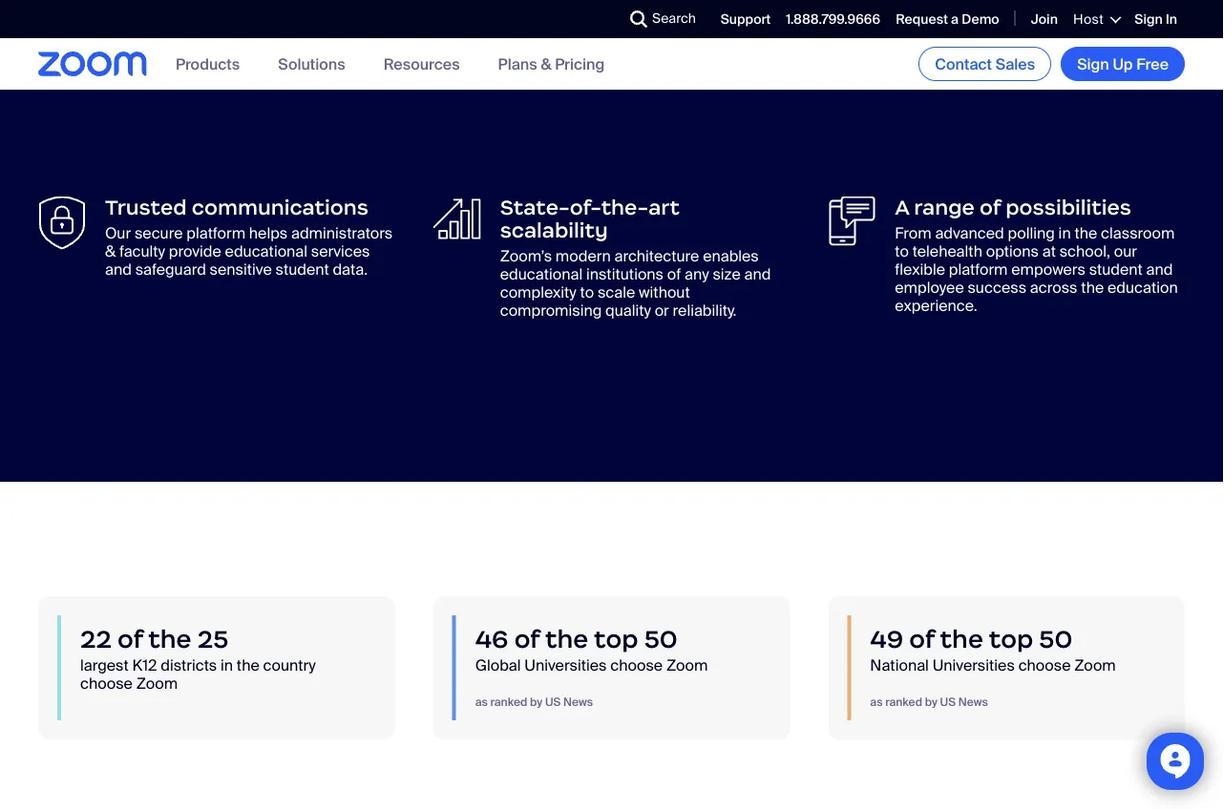 Task type: locate. For each thing, give the bounding box(es) containing it.
sign left "up"
[[1077, 54, 1110, 74]]

as ranked by us news
[[475, 696, 593, 711], [870, 696, 988, 711]]

1 horizontal spatial top
[[989, 624, 1034, 655]]

0 horizontal spatial to
[[580, 283, 594, 303]]

our
[[105, 223, 131, 243]]

by
[[530, 696, 543, 711], [925, 696, 938, 711]]

districts
[[161, 657, 217, 677]]

platform down advanced
[[949, 260, 1008, 280]]

reliability.
[[673, 301, 737, 321]]

choose inside '49 of the top 50 national universities choose zoom'
[[1019, 657, 1071, 677]]

1 horizontal spatial as
[[870, 696, 883, 711]]

1 horizontal spatial by
[[925, 696, 938, 711]]

2 universities from the left
[[933, 657, 1015, 677]]

0 horizontal spatial as ranked by us news
[[475, 696, 593, 711]]

educational
[[225, 242, 308, 262], [500, 265, 583, 285]]

0 horizontal spatial universities
[[525, 657, 607, 677]]

of inside 46 of the top 50 global universities choose zoom
[[514, 624, 540, 655]]

0 horizontal spatial zoom
[[136, 675, 178, 695]]

0 horizontal spatial ranked
[[490, 696, 527, 711]]

any
[[685, 265, 709, 285]]

1 ranked from the left
[[490, 696, 527, 711]]

global
[[475, 657, 521, 677]]

zoom
[[667, 657, 708, 677], [1075, 657, 1116, 677], [136, 675, 178, 695]]

1 universities from the left
[[525, 657, 607, 677]]

the left country
[[237, 657, 260, 677]]

1 horizontal spatial &
[[541, 54, 552, 74]]

0 horizontal spatial &
[[105, 242, 116, 262]]

choose
[[611, 657, 663, 677], [1019, 657, 1071, 677], [80, 675, 133, 695]]

universities right national
[[933, 657, 1015, 677]]

of left any
[[667, 265, 681, 285]]

2 us from the left
[[940, 696, 956, 711]]

host button
[[1073, 10, 1120, 28]]

from
[[895, 223, 932, 243]]

universities for 46
[[525, 657, 607, 677]]

ranked down global at bottom
[[490, 696, 527, 711]]

by down 46 of the top 50 global universities choose zoom
[[530, 696, 543, 711]]

host
[[1073, 10, 1104, 28]]

and inside state-of-the-art scalability zoom's modern architecture enables educational institutions of any size and complexity to scale without compromising quality or reliability.
[[744, 265, 771, 285]]

2 news from the left
[[959, 696, 988, 711]]

top inside '49 of the top 50 national universities choose zoom'
[[989, 624, 1034, 655]]

in right at
[[1059, 223, 1071, 243]]

choose inside 46 of the top 50 global universities choose zoom
[[611, 657, 663, 677]]

search image
[[630, 11, 648, 28]]

of
[[980, 195, 1001, 221], [667, 265, 681, 285], [117, 624, 143, 655], [514, 624, 540, 655], [910, 624, 935, 655]]

platform up "sensitive" in the left of the page
[[187, 223, 246, 243]]

empowers
[[1012, 260, 1086, 280]]

1 vertical spatial in
[[221, 657, 233, 677]]

sign up free link
[[1061, 47, 1185, 81]]

1 horizontal spatial universities
[[933, 657, 1015, 677]]

free
[[1137, 54, 1169, 74]]

top for 49 of the top 50
[[989, 624, 1034, 655]]

as ranked by us news down national
[[870, 696, 988, 711]]

choose for 49 of the top 50
[[1019, 657, 1071, 677]]

0 horizontal spatial us
[[545, 696, 561, 711]]

trusted communications our secure platform helps administrators & faculty provide educational services and safeguard sensitive student data.
[[105, 195, 393, 280]]

zoom's
[[500, 246, 552, 266]]

of for 46
[[514, 624, 540, 655]]

in inside a range of possibilities from advanced polling in the classroom to telehealth options at school, our flexible platform empowers student and employee success across the education experience.
[[1059, 223, 1071, 243]]

of inside '49 of the top 50 national universities choose zoom'
[[910, 624, 935, 655]]

sign in
[[1135, 11, 1178, 28]]

1 vertical spatial sign
[[1077, 54, 1110, 74]]

50
[[644, 624, 678, 655], [1039, 624, 1073, 655]]

1 horizontal spatial educational
[[500, 265, 583, 285]]

2 by from the left
[[925, 696, 938, 711]]

2 horizontal spatial and
[[1147, 260, 1173, 280]]

0 horizontal spatial by
[[530, 696, 543, 711]]

polling
[[1008, 223, 1055, 243]]

1 vertical spatial &
[[105, 242, 116, 262]]

1 us from the left
[[545, 696, 561, 711]]

educational up compromising at the top
[[500, 265, 583, 285]]

0 horizontal spatial top
[[594, 624, 638, 655]]

the right 49 in the right of the page
[[940, 624, 984, 655]]

news
[[564, 696, 593, 711], [959, 696, 988, 711]]

us down 46 of the top 50 global universities choose zoom
[[545, 696, 561, 711]]

top inside 46 of the top 50 global universities choose zoom
[[594, 624, 638, 655]]

&
[[541, 54, 552, 74], [105, 242, 116, 262]]

employee
[[895, 278, 964, 298]]

0 horizontal spatial in
[[221, 657, 233, 677]]

advanced
[[935, 223, 1004, 243]]

by for 49
[[925, 696, 938, 711]]

the inside '49 of the top 50 national universities choose zoom'
[[940, 624, 984, 655]]

1 vertical spatial to
[[580, 283, 594, 303]]

the inside 46 of the top 50 global universities choose zoom
[[545, 624, 589, 655]]

news down 46 of the top 50 global universities choose zoom
[[564, 696, 593, 711]]

universities inside '49 of the top 50 national universities choose zoom'
[[933, 657, 1015, 677]]

& right plans
[[541, 54, 552, 74]]

1 student from the left
[[276, 260, 329, 280]]

choose inside 22 of the 25 largest k12 districts in the country choose zoom
[[80, 675, 133, 695]]

2 50 from the left
[[1039, 624, 1073, 655]]

zoom inside '49 of the top 50 national universities choose zoom'
[[1075, 657, 1116, 677]]

us for 49
[[940, 696, 956, 711]]

as down global at bottom
[[475, 696, 488, 711]]

and right size
[[744, 265, 771, 285]]

0 vertical spatial in
[[1059, 223, 1071, 243]]

zoom inside 46 of the top 50 global universities choose zoom
[[667, 657, 708, 677]]

1 horizontal spatial ranked
[[886, 696, 923, 711]]

None search field
[[561, 4, 635, 34]]

student left the data.
[[276, 260, 329, 280]]

us down '49 of the top 50 national universities choose zoom'
[[940, 696, 956, 711]]

phone with text message image
[[828, 197, 876, 246]]

modern
[[556, 246, 611, 266]]

50 inside '49 of the top 50 national universities choose zoom'
[[1039, 624, 1073, 655]]

1 horizontal spatial student
[[1089, 260, 1143, 280]]

1 horizontal spatial us
[[940, 696, 956, 711]]

1 horizontal spatial to
[[895, 242, 909, 262]]

1 horizontal spatial platform
[[949, 260, 1008, 280]]

0 vertical spatial educational
[[225, 242, 308, 262]]

1 horizontal spatial choose
[[611, 657, 663, 677]]

& left faculty
[[105, 242, 116, 262]]

and right our
[[1147, 260, 1173, 280]]

search image
[[630, 11, 648, 28]]

of-
[[570, 195, 601, 221]]

sign left in
[[1135, 11, 1163, 28]]

2 as ranked by us news from the left
[[870, 696, 988, 711]]

0 horizontal spatial student
[[276, 260, 329, 280]]

in inside 22 of the 25 largest k12 districts in the country choose zoom
[[221, 657, 233, 677]]

classroom
[[1101, 223, 1175, 243]]

0 horizontal spatial choose
[[80, 675, 133, 695]]

as ranked by us news down global at bottom
[[475, 696, 593, 711]]

0 horizontal spatial news
[[564, 696, 593, 711]]

1 vertical spatial educational
[[500, 265, 583, 285]]

1 horizontal spatial and
[[744, 265, 771, 285]]

helps
[[249, 223, 288, 243]]

of for 49
[[910, 624, 935, 655]]

platform inside a range of possibilities from advanced polling in the classroom to telehealth options at school, our flexible platform empowers student and employee success across the education experience.
[[949, 260, 1008, 280]]

1 horizontal spatial sign
[[1135, 11, 1163, 28]]

in for possibilities
[[1059, 223, 1071, 243]]

top
[[594, 624, 638, 655], [989, 624, 1034, 655]]

of inside state-of-the-art scalability zoom's modern architecture enables educational institutions of any size and complexity to scale without compromising quality or reliability.
[[667, 265, 681, 285]]

2 ranked from the left
[[886, 696, 923, 711]]

0 vertical spatial to
[[895, 242, 909, 262]]

resources button
[[384, 54, 460, 74]]

or
[[655, 301, 669, 321]]

0 vertical spatial &
[[541, 54, 552, 74]]

1 horizontal spatial zoom
[[667, 657, 708, 677]]

of up national
[[910, 624, 935, 655]]

1 horizontal spatial 50
[[1039, 624, 1073, 655]]

0 horizontal spatial 50
[[644, 624, 678, 655]]

1 by from the left
[[530, 696, 543, 711]]

trusted
[[105, 195, 187, 221]]

to left scale
[[580, 283, 594, 303]]

educational down communications
[[225, 242, 308, 262]]

compromising
[[500, 301, 602, 321]]

by down national
[[925, 696, 938, 711]]

and down our on the left top
[[105, 260, 132, 280]]

universities
[[525, 657, 607, 677], [933, 657, 1015, 677]]

request
[[896, 11, 948, 28]]

platform inside trusted communications our secure platform helps administrators & faculty provide educational services and safeguard sensitive student data.
[[187, 223, 246, 243]]

1 horizontal spatial as ranked by us news
[[870, 696, 988, 711]]

1 as ranked by us news from the left
[[475, 696, 593, 711]]

of right 46
[[514, 624, 540, 655]]

state-of-the-art scalability zoom's modern architecture enables educational institutions of any size and complexity to scale without compromising quality or reliability.
[[500, 195, 771, 321]]

telehealth
[[913, 242, 983, 262]]

sign for sign up free
[[1077, 54, 1110, 74]]

as down national
[[870, 696, 883, 711]]

contact
[[935, 54, 992, 74]]

plans
[[498, 54, 537, 74]]

0 vertical spatial sign
[[1135, 11, 1163, 28]]

us
[[545, 696, 561, 711], [940, 696, 956, 711]]

art
[[649, 195, 680, 221]]

of up advanced
[[980, 195, 1001, 221]]

0 horizontal spatial sign
[[1077, 54, 1110, 74]]

range
[[914, 195, 975, 221]]

22
[[80, 624, 112, 655]]

universities right global at bottom
[[525, 657, 607, 677]]

to down a
[[895, 242, 909, 262]]

products
[[176, 54, 240, 74]]

2 top from the left
[[989, 624, 1034, 655]]

up
[[1113, 54, 1133, 74]]

provide
[[169, 242, 221, 262]]

news for 49
[[959, 696, 988, 711]]

1 top from the left
[[594, 624, 638, 655]]

0 horizontal spatial educational
[[225, 242, 308, 262]]

the right 46
[[545, 624, 589, 655]]

ranked down national
[[886, 696, 923, 711]]

universities inside 46 of the top 50 global universities choose zoom
[[525, 657, 607, 677]]

options
[[986, 242, 1039, 262]]

22 of the 25 largest k12 districts in the country choose zoom
[[80, 624, 316, 695]]

the
[[1075, 223, 1098, 243], [1081, 278, 1104, 298], [148, 624, 192, 655], [545, 624, 589, 655], [940, 624, 984, 655], [237, 657, 260, 677]]

2 student from the left
[[1089, 260, 1143, 280]]

our
[[1114, 242, 1137, 262]]

graph with upwards arrow image
[[433, 197, 481, 243]]

student down classroom at top right
[[1089, 260, 1143, 280]]

0 horizontal spatial platform
[[187, 223, 246, 243]]

1 horizontal spatial news
[[959, 696, 988, 711]]

sign for sign in
[[1135, 11, 1163, 28]]

1 as from the left
[[475, 696, 488, 711]]

of inside 22 of the 25 largest k12 districts in the country choose zoom
[[117, 624, 143, 655]]

news down '49 of the top 50 national universities choose zoom'
[[959, 696, 988, 711]]

2 horizontal spatial zoom
[[1075, 657, 1116, 677]]

as
[[475, 696, 488, 711], [870, 696, 883, 711]]

1 horizontal spatial in
[[1059, 223, 1071, 243]]

1 50 from the left
[[644, 624, 678, 655]]

ranked
[[490, 696, 527, 711], [886, 696, 923, 711]]

as ranked by us news for 46
[[475, 696, 593, 711]]

50 inside 46 of the top 50 global universities choose zoom
[[644, 624, 678, 655]]

2 as from the left
[[870, 696, 883, 711]]

products button
[[176, 54, 240, 74]]

the down possibilities
[[1075, 223, 1098, 243]]

platform
[[187, 223, 246, 243], [949, 260, 1008, 280]]

of up k12
[[117, 624, 143, 655]]

0 horizontal spatial and
[[105, 260, 132, 280]]

and
[[105, 260, 132, 280], [1147, 260, 1173, 280], [744, 265, 771, 285]]

to inside a range of possibilities from advanced polling in the classroom to telehealth options at school, our flexible platform empowers student and employee success across the education experience.
[[895, 242, 909, 262]]

of for 22
[[117, 624, 143, 655]]

1 news from the left
[[564, 696, 593, 711]]

0 horizontal spatial as
[[475, 696, 488, 711]]

1 vertical spatial platform
[[949, 260, 1008, 280]]

in down 25 on the left bottom of page
[[221, 657, 233, 677]]

0 vertical spatial platform
[[187, 223, 246, 243]]

across
[[1030, 278, 1078, 298]]

2 horizontal spatial choose
[[1019, 657, 1071, 677]]

student
[[276, 260, 329, 280], [1089, 260, 1143, 280]]

1.888.799.9666
[[786, 11, 881, 28]]



Task type: vqa. For each thing, say whether or not it's contained in the screenshot.
second by
yes



Task type: describe. For each thing, give the bounding box(es) containing it.
join link
[[1031, 11, 1058, 28]]

46 of the top 50 global universities choose zoom
[[475, 624, 708, 677]]

at
[[1043, 242, 1056, 262]]

sales
[[996, 54, 1035, 74]]

pricing
[[555, 54, 605, 74]]

educational inside state-of-the-art scalability zoom's modern architecture enables educational institutions of any size and complexity to scale without compromising quality or reliability.
[[500, 265, 583, 285]]

the down school,
[[1081, 278, 1104, 298]]

zoom inside 22 of the 25 largest k12 districts in the country choose zoom
[[136, 675, 178, 695]]

zoom for 46 of the top 50
[[667, 657, 708, 677]]

sign in link
[[1135, 11, 1178, 28]]

of inside a range of possibilities from advanced polling in the classroom to telehealth options at school, our flexible platform empowers student and employee success across the education experience.
[[980, 195, 1001, 221]]

and inside a range of possibilities from advanced polling in the classroom to telehealth options at school, our flexible platform empowers student and employee success across the education experience.
[[1147, 260, 1173, 280]]

ranked for 49
[[886, 696, 923, 711]]

experience.
[[895, 297, 978, 317]]

k12
[[132, 657, 157, 677]]

administrators
[[291, 223, 393, 243]]

faculty
[[119, 242, 165, 262]]

in for 25
[[221, 657, 233, 677]]

enables
[[703, 246, 759, 266]]

& inside trusted communications our secure platform helps administrators & faculty provide educational services and safeguard sensitive student data.
[[105, 242, 116, 262]]

resources
[[384, 54, 460, 74]]

news for 46
[[564, 696, 593, 711]]

by for 46
[[530, 696, 543, 711]]

school,
[[1060, 242, 1111, 262]]

student inside trusted communications our secure platform helps administrators & faculty provide educational services and safeguard sensitive student data.
[[276, 260, 329, 280]]

demo
[[962, 11, 1000, 28]]

in
[[1166, 11, 1178, 28]]

quality
[[605, 301, 651, 321]]

49 of the top 50 national universities choose zoom
[[870, 624, 1116, 677]]

zoom for 49 of the top 50
[[1075, 657, 1116, 677]]

sensitive
[[210, 260, 272, 280]]

solutions button
[[278, 54, 345, 74]]

49
[[870, 624, 904, 655]]

46
[[475, 624, 509, 655]]

50 for 49 of the top 50
[[1039, 624, 1073, 655]]

scalability
[[500, 218, 608, 244]]

national
[[870, 657, 929, 677]]

the up districts
[[148, 624, 192, 655]]

country
[[263, 657, 316, 677]]

contact sales
[[935, 54, 1035, 74]]

education
[[1108, 278, 1178, 298]]

us for 46
[[545, 696, 561, 711]]

size
[[713, 265, 741, 285]]

join
[[1031, 11, 1058, 28]]

25
[[197, 624, 228, 655]]

possibilities
[[1006, 195, 1132, 221]]

a range of possibilities from advanced polling in the classroom to telehealth options at school, our flexible platform empowers student and employee success across the education experience.
[[895, 195, 1178, 317]]

universities for 49
[[933, 657, 1015, 677]]

choose for 46 of the top 50
[[611, 657, 663, 677]]

services
[[311, 242, 370, 262]]

data.
[[333, 260, 368, 280]]

a
[[951, 11, 959, 28]]

success
[[968, 278, 1027, 298]]

sign up free
[[1077, 54, 1169, 74]]

contact sales link
[[919, 47, 1052, 81]]

plans & pricing
[[498, 54, 605, 74]]

largest
[[80, 657, 129, 677]]

and inside trusted communications our secure platform helps administrators & faculty provide educational services and safeguard sensitive student data.
[[105, 260, 132, 280]]

top for 46 of the top 50
[[594, 624, 638, 655]]

zoom logo image
[[38, 52, 147, 76]]

secure
[[135, 223, 183, 243]]

1.888.799.9666 link
[[786, 11, 881, 28]]

institutions
[[586, 265, 664, 285]]

scale
[[598, 283, 635, 303]]

solutions
[[278, 54, 345, 74]]

support
[[721, 11, 771, 28]]

to inside state-of-the-art scalability zoom's modern architecture enables educational institutions of any size and complexity to scale without compromising quality or reliability.
[[580, 283, 594, 303]]

a
[[895, 195, 909, 221]]

shield & lock image
[[38, 197, 86, 250]]

educational inside trusted communications our secure platform helps administrators & faculty provide educational services and safeguard sensitive student data.
[[225, 242, 308, 262]]

support link
[[721, 11, 771, 28]]

complexity
[[500, 283, 577, 303]]

the-
[[601, 195, 649, 221]]

as ranked by us news for 49
[[870, 696, 988, 711]]

50 for 46 of the top 50
[[644, 624, 678, 655]]

safeguard
[[135, 260, 206, 280]]

architecture
[[615, 246, 699, 266]]

student inside a range of possibilities from advanced polling in the classroom to telehealth options at school, our flexible platform empowers student and employee success across the education experience.
[[1089, 260, 1143, 280]]

request a demo link
[[896, 11, 1000, 28]]

ranked for 46
[[490, 696, 527, 711]]

plans & pricing link
[[498, 54, 605, 74]]

as for 46
[[475, 696, 488, 711]]

as for 49
[[870, 696, 883, 711]]

search
[[652, 10, 696, 27]]

request a demo
[[896, 11, 1000, 28]]

state-
[[500, 195, 570, 221]]

communications
[[192, 195, 369, 221]]

without
[[639, 283, 690, 303]]

flexible
[[895, 260, 945, 280]]



